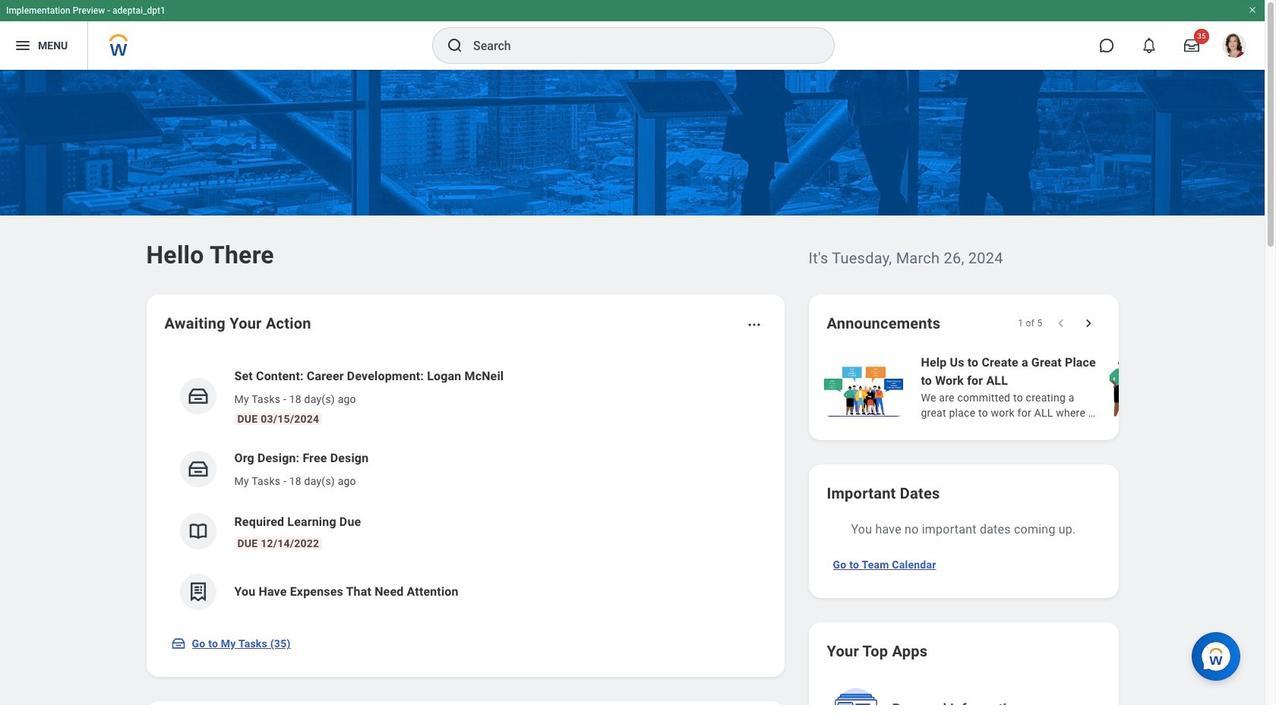 Task type: vqa. For each thing, say whether or not it's contained in the screenshot.
banner
yes



Task type: describe. For each thing, give the bounding box(es) containing it.
justify image
[[14, 36, 32, 55]]

profile logan mcneil image
[[1222, 33, 1246, 61]]

1 horizontal spatial list
[[821, 352, 1276, 422]]

notifications large image
[[1142, 38, 1157, 53]]

chevron left small image
[[1053, 316, 1068, 331]]

close environment banner image
[[1248, 5, 1257, 14]]

book open image
[[186, 520, 209, 543]]

dashboard expenses image
[[186, 581, 209, 604]]

1 inbox image from the top
[[186, 385, 209, 408]]

2 inbox image from the top
[[186, 458, 209, 481]]



Task type: locate. For each thing, give the bounding box(es) containing it.
0 horizontal spatial list
[[164, 355, 766, 623]]

banner
[[0, 0, 1265, 70]]

chevron right small image
[[1081, 316, 1096, 331]]

inbox large image
[[1184, 38, 1199, 53]]

main content
[[0, 70, 1276, 706]]

inbox image
[[186, 385, 209, 408], [186, 458, 209, 481]]

0 vertical spatial inbox image
[[186, 385, 209, 408]]

inbox image
[[171, 637, 186, 652]]

1 vertical spatial inbox image
[[186, 458, 209, 481]]

search image
[[446, 36, 464, 55]]

Search Workday  search field
[[473, 29, 803, 62]]

list
[[821, 352, 1276, 422], [164, 355, 766, 623]]

status
[[1018, 318, 1043, 330]]



